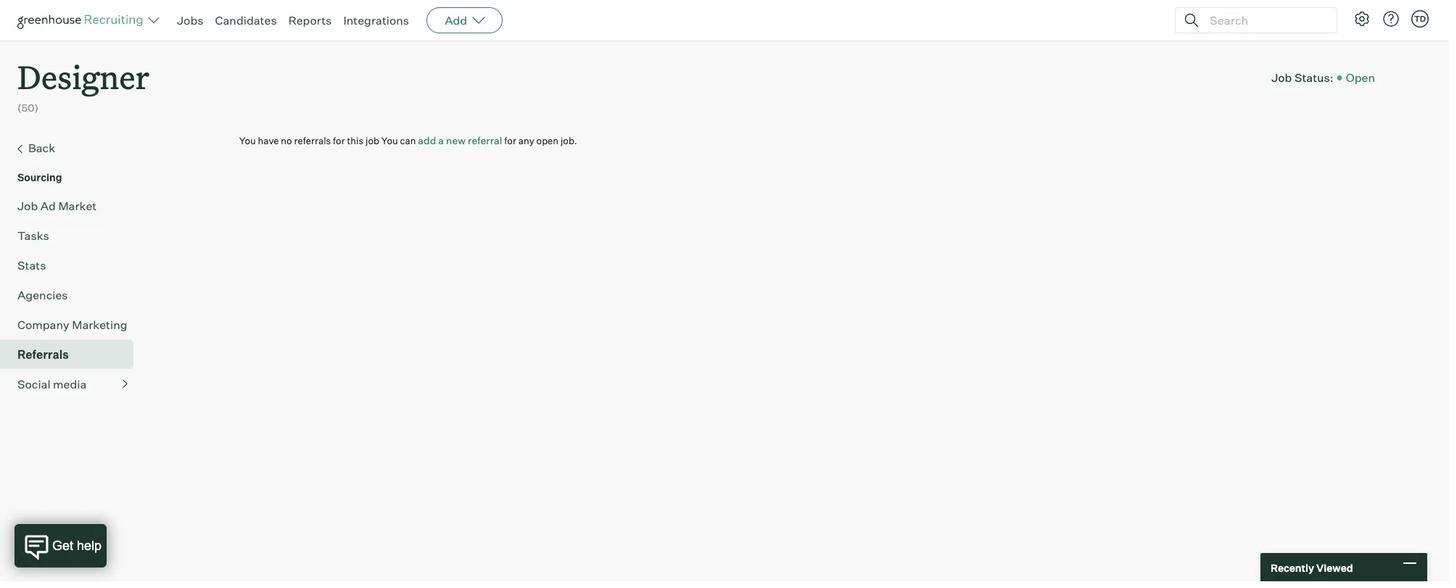 Task type: locate. For each thing, give the bounding box(es) containing it.
you right job
[[381, 135, 398, 146]]

td
[[1414, 14, 1426, 24]]

td button
[[1409, 7, 1432, 30]]

designer (50)
[[17, 55, 149, 114]]

0 vertical spatial job
[[1272, 70, 1292, 85]]

1 horizontal spatial you
[[381, 135, 398, 146]]

open
[[536, 135, 559, 146]]

social
[[17, 377, 51, 391]]

1 vertical spatial job
[[17, 199, 38, 213]]

job
[[366, 135, 379, 146]]

any
[[518, 135, 534, 146]]

job for job ad market
[[17, 199, 38, 213]]

referrals link
[[17, 346, 128, 363]]

a
[[438, 134, 444, 147]]

agencies
[[17, 288, 68, 302]]

for
[[333, 135, 345, 146], [504, 135, 516, 146]]

job left ad
[[17, 199, 38, 213]]

ad
[[40, 199, 56, 213]]

viewed
[[1317, 562, 1353, 574]]

referral
[[468, 134, 502, 147]]

you have no referrals for this job      you can add a new referral for any open job.
[[239, 134, 577, 147]]

job
[[1272, 70, 1292, 85], [17, 199, 38, 213]]

job status:
[[1272, 70, 1334, 85]]

1 for from the left
[[333, 135, 345, 146]]

job.
[[561, 135, 577, 146]]

referrals
[[294, 135, 331, 146]]

this
[[347, 135, 364, 146]]

you
[[239, 135, 256, 146], [381, 135, 398, 146]]

td button
[[1412, 10, 1429, 28]]

1 horizontal spatial for
[[504, 135, 516, 146]]

have
[[258, 135, 279, 146]]

jobs link
[[177, 13, 203, 28]]

company
[[17, 317, 69, 332]]

social media
[[17, 377, 87, 391]]

no
[[281, 135, 292, 146]]

can
[[400, 135, 416, 146]]

referrals
[[17, 347, 69, 362]]

for left any at the top
[[504, 135, 516, 146]]

0 horizontal spatial you
[[239, 135, 256, 146]]

integrations
[[343, 13, 409, 28]]

0 horizontal spatial for
[[333, 135, 345, 146]]

social media link
[[17, 376, 128, 393]]

2 you from the left
[[381, 135, 398, 146]]

job ad market link
[[17, 197, 128, 214]]

job for job status:
[[1272, 70, 1292, 85]]

candidates
[[215, 13, 277, 28]]

reports
[[288, 13, 332, 28]]

you left the have
[[239, 135, 256, 146]]

add
[[418, 134, 436, 147]]

company marketing link
[[17, 316, 128, 333]]

add
[[445, 13, 467, 28]]

company marketing
[[17, 317, 127, 332]]

0 horizontal spatial job
[[17, 199, 38, 213]]

for left this
[[333, 135, 345, 146]]

reports link
[[288, 13, 332, 28]]

job left 'status:'
[[1272, 70, 1292, 85]]

1 horizontal spatial job
[[1272, 70, 1292, 85]]

add a new referral link
[[418, 134, 502, 147]]

add button
[[427, 7, 503, 33]]



Task type: describe. For each thing, give the bounding box(es) containing it.
sourcing
[[17, 171, 62, 184]]

designer
[[17, 55, 149, 98]]

agencies link
[[17, 286, 128, 304]]

stats link
[[17, 257, 128, 274]]

(50)
[[17, 102, 38, 114]]

back link
[[17, 139, 128, 158]]

integrations link
[[343, 13, 409, 28]]

job ad market
[[17, 199, 97, 213]]

tasks
[[17, 228, 49, 243]]

recently viewed
[[1271, 562, 1353, 574]]

2 for from the left
[[504, 135, 516, 146]]

market
[[58, 199, 97, 213]]

configure image
[[1354, 10, 1371, 28]]

marketing
[[72, 317, 127, 332]]

jobs
[[177, 13, 203, 28]]

candidates link
[[215, 13, 277, 28]]

new
[[446, 134, 466, 147]]

designer link
[[17, 41, 149, 101]]

greenhouse recruiting image
[[17, 12, 148, 29]]

stats
[[17, 258, 46, 273]]

open
[[1346, 70, 1375, 85]]

1 you from the left
[[239, 135, 256, 146]]

tasks link
[[17, 227, 128, 244]]

back
[[28, 141, 55, 155]]

media
[[53, 377, 87, 391]]

Search text field
[[1206, 10, 1324, 31]]

recently
[[1271, 562, 1314, 574]]

status:
[[1295, 70, 1334, 85]]



Task type: vqa. For each thing, say whether or not it's contained in the screenshot.
TEST (19) Interview to schedule for Holding Tank's schedule
no



